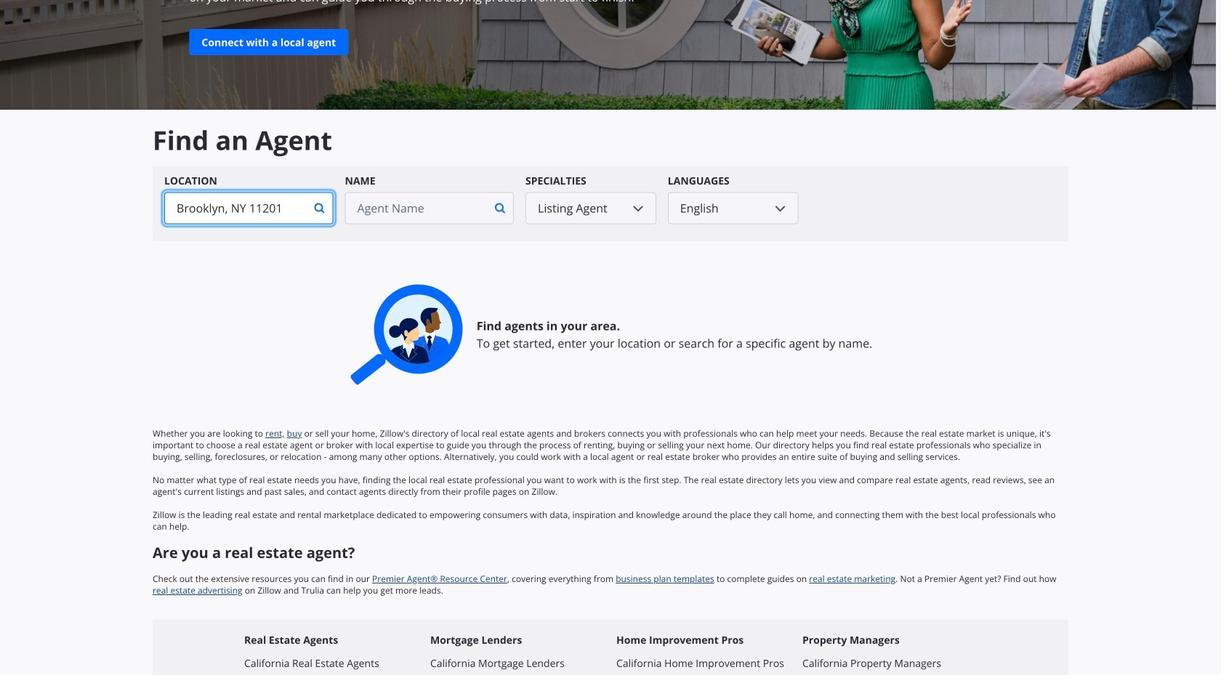 Task type: vqa. For each thing, say whether or not it's contained in the screenshot.
Neighborhood/City/Zip text field
yes



Task type: describe. For each thing, give the bounding box(es) containing it.
Agent Name text field
[[345, 192, 487, 224]]



Task type: locate. For each thing, give the bounding box(es) containing it.
None search field
[[153, 166, 1069, 242]]

Neighborhood/City/Zip text field
[[164, 192, 306, 224]]



